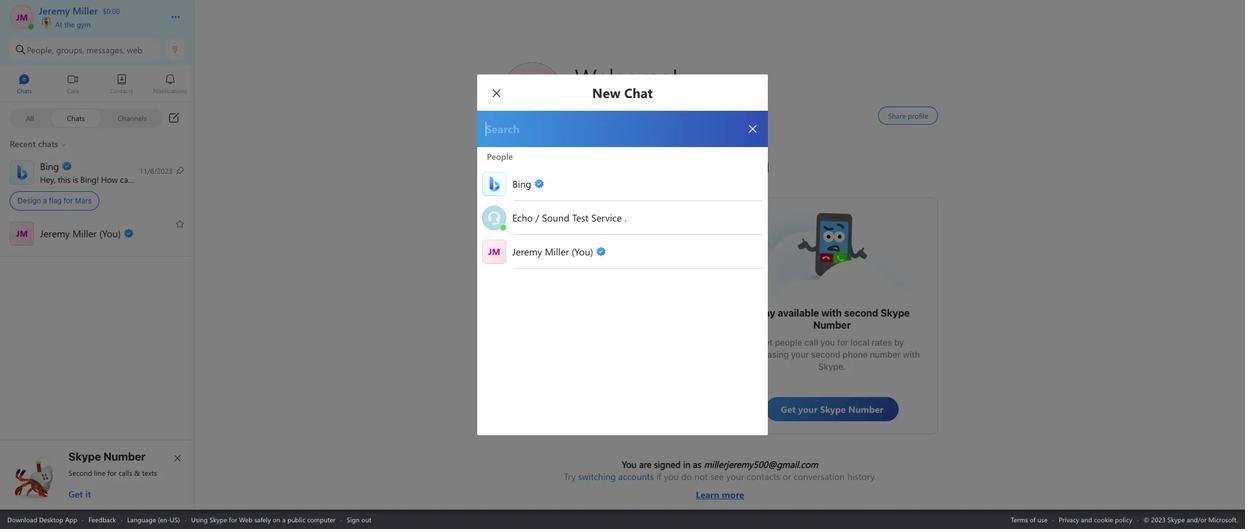 Task type: locate. For each thing, give the bounding box(es) containing it.
design
[[18, 196, 41, 205]]

0 vertical spatial your
[[791, 350, 809, 360]]

privacy and cookie policy
[[1059, 515, 1133, 524]]

a
[[43, 196, 47, 205], [282, 515, 286, 524]]

download desktop app link
[[7, 515, 77, 524]]

tab list
[[0, 68, 194, 102]]

bing inside people group
[[513, 177, 532, 190]]

1 vertical spatial skype
[[68, 451, 101, 464]]

for left local
[[838, 337, 849, 348]]

available
[[778, 308, 819, 319]]

skype up the second
[[68, 451, 101, 464]]

0 horizontal spatial with
[[822, 308, 842, 319]]

public
[[288, 515, 306, 524]]

1 horizontal spatial number
[[814, 320, 851, 331]]

0 horizontal spatial you
[[157, 174, 171, 185]]

skype.
[[819, 362, 846, 372]]

1 horizontal spatial second
[[844, 308, 879, 319]]

with inside let people call you for local rates by purchasing your second phone number with skype.
[[903, 350, 920, 360]]

hey,
[[40, 174, 55, 185]]

terms
[[1011, 515, 1029, 524]]

purchasing
[[745, 350, 789, 360]]

0 vertical spatial a
[[43, 196, 47, 205]]

the
[[64, 19, 75, 29]]

you right help
[[157, 174, 171, 185]]

out
[[362, 515, 372, 524]]

policy
[[1116, 515, 1133, 524]]

skype inside stay available with second skype number
[[881, 308, 910, 319]]

&
[[134, 468, 140, 478]]

you right if on the right bottom
[[664, 471, 679, 483]]

second up skype.
[[811, 350, 841, 360]]

1 horizontal spatial skype
[[210, 515, 227, 524]]

(en-
[[158, 515, 170, 524]]

line
[[94, 468, 106, 478]]

do
[[682, 471, 692, 483]]

your down call
[[791, 350, 809, 360]]

are
[[639, 459, 652, 471]]

with
[[822, 308, 842, 319], [903, 350, 920, 360]]

web
[[239, 515, 253, 524]]

0 vertical spatial with
[[822, 308, 842, 319]]

0 horizontal spatial second
[[811, 350, 841, 360]]

1 horizontal spatial with
[[903, 350, 920, 360]]

not
[[695, 471, 708, 483]]

help
[[139, 174, 155, 185]]

computer
[[307, 515, 336, 524]]

for right line
[[108, 468, 117, 478]]

1 horizontal spatial bing
[[513, 177, 532, 190]]

you inside try switching accounts if you do not see your contacts or conversation history. learn more
[[664, 471, 679, 483]]

second up local
[[844, 308, 879, 319]]

terms of use
[[1011, 515, 1048, 524]]

number inside stay available with second skype number
[[814, 320, 851, 331]]

test
[[572, 211, 589, 224]]

bing
[[80, 174, 97, 185], [513, 177, 532, 190]]

you right call
[[821, 337, 835, 348]]

download desktop app
[[7, 515, 77, 524]]

skype right using
[[210, 515, 227, 524]]

cookie
[[1094, 515, 1114, 524]]

second
[[844, 308, 879, 319], [811, 350, 841, 360]]

language
[[127, 515, 156, 524]]

skype
[[881, 308, 910, 319], [68, 451, 101, 464], [210, 515, 227, 524]]

using
[[191, 515, 208, 524]]

skype number element
[[10, 451, 185, 500]]

number up calls
[[104, 451, 146, 464]]

or
[[783, 471, 792, 483]]

hey, this is bing ! how can i help you today?
[[40, 174, 199, 185]]

today?
[[173, 174, 197, 185]]

/
[[536, 211, 540, 224]]

1 vertical spatial your
[[727, 471, 745, 483]]

skype up by
[[881, 308, 910, 319]]

2 vertical spatial you
[[664, 471, 679, 483]]

and
[[1082, 515, 1093, 524]]

your right see
[[727, 471, 745, 483]]

contacts
[[747, 471, 781, 483]]

terms of use link
[[1011, 515, 1048, 524]]

2 horizontal spatial you
[[821, 337, 835, 348]]

sign out
[[347, 515, 372, 524]]

for inside let people call you for local rates by purchasing your second phone number with skype.
[[838, 337, 849, 348]]

call
[[805, 337, 819, 348]]

1 vertical spatial with
[[903, 350, 920, 360]]

mansurfer
[[572, 216, 615, 229]]

people group
[[477, 147, 768, 269]]

0 horizontal spatial your
[[727, 471, 745, 483]]

you inside let people call you for local rates by purchasing your second phone number with skype.
[[821, 337, 835, 348]]

bing right is
[[80, 174, 97, 185]]

1 horizontal spatial your
[[791, 350, 809, 360]]

feedback
[[88, 515, 116, 524]]

0 vertical spatial skype
[[881, 308, 910, 319]]

1 vertical spatial second
[[811, 350, 841, 360]]

with down by
[[903, 350, 920, 360]]

1 vertical spatial a
[[282, 515, 286, 524]]

0 vertical spatial you
[[157, 174, 171, 185]]

design a flag for mars
[[18, 196, 92, 205]]

bing up echo
[[513, 177, 532, 190]]

stay available with second skype number
[[755, 308, 913, 331]]

people
[[775, 337, 803, 348]]

jeremy miller (you)
[[513, 245, 593, 258]]

a right on
[[282, 515, 286, 524]]

for
[[64, 196, 73, 205], [838, 337, 849, 348], [108, 468, 117, 478], [229, 515, 237, 524]]

can
[[120, 174, 133, 185]]

your inside try switching accounts if you do not see your contacts or conversation history. learn more
[[727, 471, 745, 483]]

number up call
[[814, 320, 851, 331]]

Search text field
[[485, 121, 737, 137]]

number
[[814, 320, 851, 331], [104, 451, 146, 464]]

1 vertical spatial number
[[104, 451, 146, 464]]

desktop
[[39, 515, 63, 524]]

service
[[592, 211, 622, 224]]

!
[[97, 174, 99, 185]]

channels
[[118, 113, 147, 123]]

with right available
[[822, 308, 842, 319]]

learn more link
[[564, 483, 877, 501]]

0 vertical spatial second
[[844, 308, 879, 319]]

calls
[[119, 468, 132, 478]]

your
[[791, 350, 809, 360], [727, 471, 745, 483]]

conversation
[[794, 471, 845, 483]]

sign out link
[[347, 515, 372, 524]]

2 horizontal spatial skype
[[881, 308, 910, 319]]

sign
[[347, 515, 360, 524]]

web
[[127, 44, 142, 55]]

a left flag
[[43, 196, 47, 205]]

1 vertical spatial you
[[821, 337, 835, 348]]

0 vertical spatial number
[[814, 320, 851, 331]]

1 horizontal spatial you
[[664, 471, 679, 483]]



Task type: vqa. For each thing, say whether or not it's contained in the screenshot.
first "Bing" from the bottom of the page
no



Task type: describe. For each thing, give the bounding box(es) containing it.
groups,
[[56, 44, 84, 55]]

rates
[[872, 337, 893, 348]]

.
[[625, 211, 627, 224]]

echo / sound test service .
[[513, 211, 627, 224]]

let people call you for local rates by purchasing your second phone number with skype.
[[745, 337, 923, 372]]

at
[[55, 19, 62, 29]]

mars
[[75, 196, 92, 205]]

number
[[870, 350, 901, 360]]

us)
[[170, 515, 180, 524]]

switching
[[579, 471, 616, 483]]

at the gym
[[53, 19, 91, 29]]

using skype for web safely on a public computer link
[[191, 515, 336, 524]]

as
[[693, 459, 702, 471]]

with inside stay available with second skype number
[[822, 308, 842, 319]]

safely
[[254, 515, 271, 524]]

2 vertical spatial skype
[[210, 515, 227, 524]]

download
[[7, 515, 37, 524]]

more
[[722, 489, 745, 501]]

let
[[760, 337, 773, 348]]

in
[[683, 459, 691, 471]]

gym
[[77, 19, 91, 29]]

messages,
[[86, 44, 125, 55]]

your inside let people call you for local rates by purchasing your second phone number with skype.
[[791, 350, 809, 360]]

echo
[[513, 211, 533, 224]]

for left web
[[229, 515, 237, 524]]

flag
[[49, 196, 62, 205]]

people, groups, messages, web button
[[10, 39, 161, 61]]

people, groups, messages, web
[[27, 44, 142, 55]]

privacy
[[1059, 515, 1080, 524]]

second
[[68, 468, 92, 478]]

1 horizontal spatial a
[[282, 515, 286, 524]]

see
[[711, 471, 724, 483]]

of
[[1030, 515, 1036, 524]]

at the gym button
[[39, 17, 159, 29]]

second inside stay available with second skype number
[[844, 308, 879, 319]]

get
[[68, 488, 83, 500]]

get it
[[68, 488, 91, 500]]

learn
[[696, 489, 720, 501]]

stay
[[755, 308, 776, 319]]

0 horizontal spatial number
[[104, 451, 146, 464]]

for right flag
[[64, 196, 73, 205]]

0 horizontal spatial bing
[[80, 174, 97, 185]]

this
[[58, 174, 71, 185]]

signed
[[654, 459, 681, 471]]

skype number
[[68, 451, 146, 464]]

is
[[73, 174, 78, 185]]

language (en-us)
[[127, 515, 180, 524]]

texts
[[142, 468, 157, 478]]

you
[[622, 459, 637, 471]]

chats
[[67, 113, 85, 123]]

whosthis
[[796, 210, 834, 223]]

switching accounts link
[[579, 471, 654, 483]]

i
[[135, 174, 137, 185]]

people,
[[27, 44, 54, 55]]

second inside let people call you for local rates by purchasing your second phone number with skype.
[[811, 350, 841, 360]]

privacy and cookie policy link
[[1059, 515, 1133, 524]]

on
[[273, 515, 281, 524]]

for inside skype number element
[[108, 468, 117, 478]]

history.
[[848, 471, 877, 483]]

app
[[65, 515, 77, 524]]

if
[[657, 471, 662, 483]]

how
[[101, 174, 118, 185]]

local
[[851, 337, 870, 348]]

using skype for web safely on a public computer
[[191, 515, 336, 524]]

(you)
[[572, 245, 593, 258]]

language (en-us) link
[[127, 515, 180, 524]]

miller
[[545, 245, 569, 258]]

try switching accounts if you do not see your contacts or conversation history. learn more
[[564, 471, 877, 501]]

by
[[895, 337, 904, 348]]

try
[[564, 471, 576, 483]]

0 horizontal spatial a
[[43, 196, 47, 205]]

all
[[26, 113, 34, 123]]

0 horizontal spatial skype
[[68, 451, 101, 464]]

you are signed in as
[[622, 459, 704, 471]]

use
[[1038, 515, 1048, 524]]

accounts
[[619, 471, 654, 483]]

sound
[[542, 211, 570, 224]]

feedback link
[[88, 515, 116, 524]]



